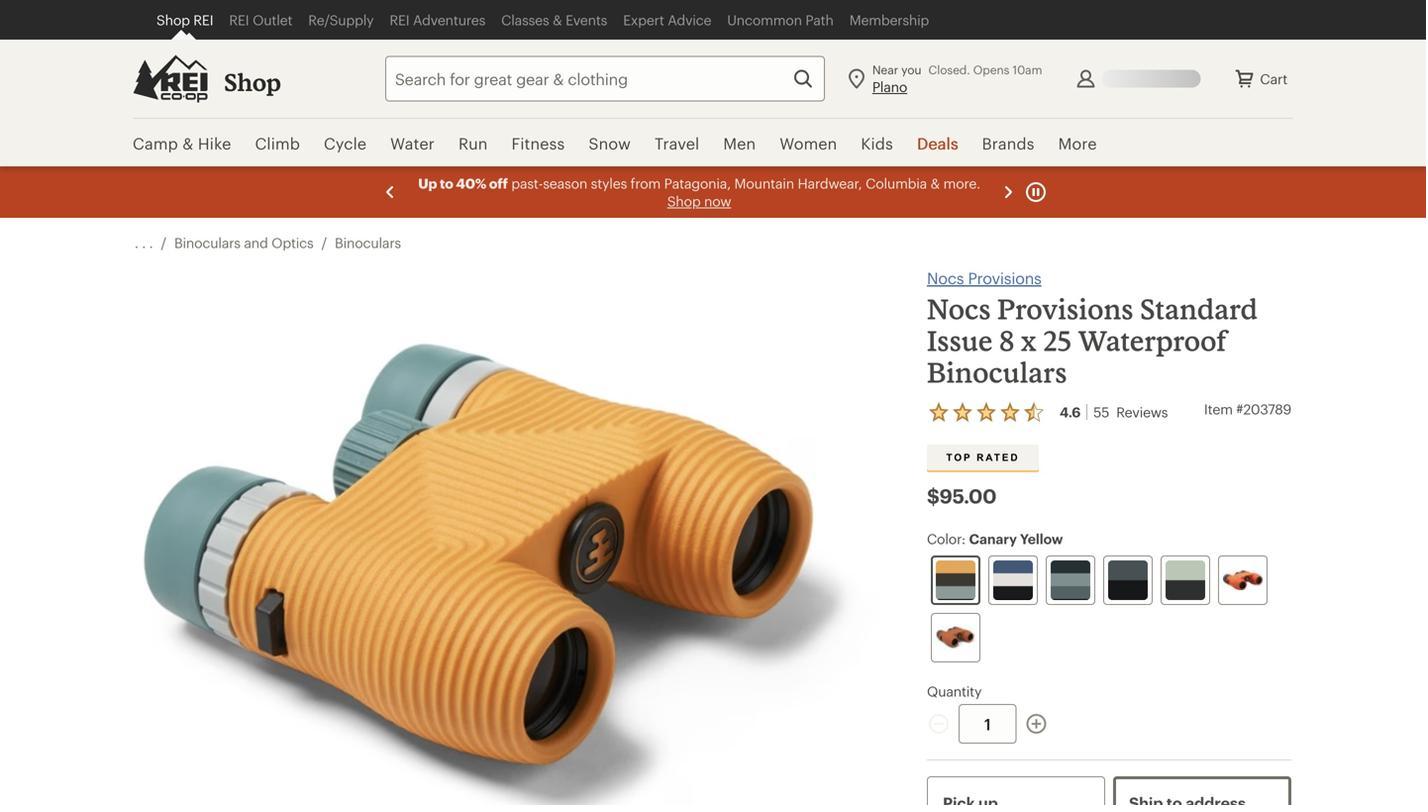 Task type: locate. For each thing, give the bounding box(es) containing it.
1 horizontal spatial &
[[553, 12, 562, 28]]

rei adventures link
[[382, 0, 493, 40]]

climb button
[[243, 119, 312, 168]]

None number field
[[959, 704, 1017, 744]]

decrement quantity image
[[927, 712, 951, 736]]

provisions
[[968, 269, 1042, 287], [997, 292, 1134, 325]]

plano
[[872, 79, 907, 95]]

increment quantity image
[[1025, 712, 1048, 736]]

membership
[[849, 12, 929, 28]]

shop up rei co-op, go to rei.com home page link
[[156, 12, 190, 28]]

1 vertical spatial nocs
[[927, 292, 991, 325]]

binoculars up "4.6"
[[927, 356, 1067, 389]]

nocs
[[927, 269, 964, 287], [927, 292, 991, 325]]

& left hike
[[183, 134, 194, 153]]

adventures
[[413, 12, 485, 28]]

1 vertical spatial shop
[[224, 68, 281, 96]]

uncommon path link
[[719, 0, 842, 40]]

1 horizontal spatial .
[[142, 235, 146, 251]]

rei outlet link
[[221, 0, 300, 40]]

2 horizontal spatial rei
[[390, 12, 410, 28]]

nocs up issue
[[927, 269, 964, 287]]

0 vertical spatial &
[[553, 12, 562, 28]]

camp
[[133, 134, 178, 153]]

2 horizontal spatial shop
[[667, 193, 701, 209]]

x
[[1021, 324, 1037, 357]]

shop down patagonia,
[[667, 193, 701, 209]]

brands
[[982, 134, 1035, 153]]

0 horizontal spatial rei
[[193, 12, 213, 28]]

0 horizontal spatial &
[[183, 134, 194, 153]]

& left events
[[553, 12, 562, 28]]

color: poppy image
[[1223, 570, 1263, 590]]

path
[[806, 12, 834, 28]]

& left more.
[[931, 175, 940, 191]]

shop for shop rei
[[156, 12, 190, 28]]

top rated button
[[927, 445, 1039, 470]]

. . . button
[[135, 234, 153, 252]]

& for camp
[[183, 134, 194, 153]]

expert advice
[[623, 12, 711, 28]]

1 rei from the left
[[193, 12, 213, 28]]

rei outlet
[[229, 12, 292, 28]]

color: canary yellow image
[[936, 561, 976, 600]]

up
[[418, 175, 437, 191]]

binoculars inside nocs provisions nocs provisions standard issue 8 x 25 waterproof binoculars
[[927, 356, 1067, 389]]

canary
[[969, 531, 1017, 547]]

shop down rei outlet link
[[224, 68, 281, 96]]

shop
[[156, 12, 190, 28], [224, 68, 281, 96], [667, 193, 701, 209]]

fitness
[[512, 134, 565, 153]]

provisions up the 8
[[968, 269, 1042, 287]]

binoculars
[[174, 235, 240, 251], [335, 235, 401, 251], [927, 356, 1067, 389]]

provisions down nocs provisions link
[[997, 292, 1134, 325]]

binoculars left 'and'
[[174, 235, 240, 251]]

1 vertical spatial provisions
[[997, 292, 1134, 325]]

/ right optics
[[321, 235, 327, 251]]

1 horizontal spatial shop
[[224, 68, 281, 96]]

2 horizontal spatial &
[[931, 175, 940, 191]]

reviews
[[1116, 404, 1168, 420]]

yellow
[[1020, 531, 1063, 547]]

10am
[[1013, 62, 1042, 77]]

& inside dropdown button
[[183, 134, 194, 153]]

&
[[553, 12, 562, 28], [183, 134, 194, 153], [931, 175, 940, 191]]

rei inside "link"
[[390, 12, 410, 28]]

previous message image
[[378, 180, 402, 204]]

pause banner message scrolling image
[[1024, 180, 1048, 204]]

optics
[[272, 235, 314, 251]]

0 horizontal spatial /
[[161, 235, 166, 251]]

binoculars down previous message icon
[[335, 235, 401, 251]]

1 horizontal spatial binoculars
[[335, 235, 401, 251]]

None search field
[[349, 56, 825, 102]]

color: glacial blue image
[[1166, 561, 1205, 600]]

1 horizontal spatial rei
[[229, 12, 249, 28]]

2 . from the left
[[142, 235, 146, 251]]

0 horizontal spatial shop
[[156, 12, 190, 28]]

shop link
[[224, 67, 281, 97]]

/
[[161, 235, 166, 251], [321, 235, 327, 251]]

3 rei from the left
[[390, 12, 410, 28]]

cycle
[[324, 134, 367, 153]]

water button
[[379, 119, 447, 168]]

rei co-op, go to rei.com home page image
[[133, 55, 208, 103]]

membership link
[[842, 0, 937, 40]]

None field
[[385, 56, 825, 102]]

columbia
[[866, 175, 927, 191]]

.
[[135, 235, 138, 251], [142, 235, 146, 251], [149, 235, 153, 251]]

now
[[704, 193, 731, 209]]

color: cypress green image
[[1108, 561, 1148, 600]]

men button
[[711, 119, 768, 168]]

near
[[872, 62, 898, 77]]

2 horizontal spatial .
[[149, 235, 153, 251]]

2 horizontal spatial binoculars
[[927, 356, 1067, 389]]

25
[[1043, 324, 1072, 357]]

waterproof
[[1078, 324, 1226, 357]]

0 vertical spatial shop
[[156, 12, 190, 28]]

rei left rei outlet
[[193, 12, 213, 28]]

rei
[[193, 12, 213, 28], [229, 12, 249, 28], [390, 12, 410, 28]]

2 vertical spatial &
[[931, 175, 940, 191]]

nocs down nocs provisions link
[[927, 292, 991, 325]]

1 vertical spatial &
[[183, 134, 194, 153]]

deals button
[[905, 119, 970, 168]]

2 vertical spatial shop
[[667, 193, 701, 209]]

off
[[489, 175, 508, 191]]

rei left adventures
[[390, 12, 410, 28]]

re/supply
[[308, 12, 374, 28]]

search image
[[791, 67, 815, 91]]

camp & hike
[[133, 134, 231, 153]]

/ right '. . .' dropdown button
[[161, 235, 166, 251]]

0 vertical spatial nocs
[[927, 269, 964, 287]]

fitness button
[[500, 119, 577, 168]]

rei left outlet
[[229, 12, 249, 28]]

1 nocs from the top
[[927, 269, 964, 287]]

Search for great gear & clothing text field
[[385, 56, 825, 102]]

1 horizontal spatial /
[[321, 235, 327, 251]]

standard
[[1140, 292, 1258, 325]]

opens
[[973, 62, 1009, 77]]

up to 40% off past-season styles from patagonia, mountain hardwear, columbia & more. shop now
[[418, 175, 980, 209]]

women
[[780, 134, 837, 153]]

2 rei from the left
[[229, 12, 249, 28]]

rei co-op, go to rei.com home page link
[[133, 55, 208, 103]]

re/supply link
[[300, 0, 382, 40]]

0 horizontal spatial .
[[135, 235, 138, 251]]

next message image
[[996, 180, 1020, 204]]

travel
[[655, 134, 700, 153]]

& for classes
[[553, 12, 562, 28]]



Task type: vqa. For each thing, say whether or not it's contained in the screenshot.
color: glacial blue icon
yes



Task type: describe. For each thing, give the bounding box(es) containing it.
0 vertical spatial provisions
[[968, 269, 1042, 287]]

color:
[[927, 531, 966, 547]]

$95.00
[[927, 484, 997, 508]]

& inside up to 40% off past-season styles from patagonia, mountain hardwear, columbia & more. shop now
[[931, 175, 940, 191]]

women button
[[768, 119, 849, 168]]

rei for rei adventures
[[390, 12, 410, 28]]

to
[[440, 175, 453, 191]]

men
[[723, 134, 756, 153]]

item #203789
[[1204, 401, 1291, 417]]

2 nocs from the top
[[927, 292, 991, 325]]

nocs provisions link
[[927, 267, 1042, 289]]

rated
[[977, 452, 1020, 463]]

hike
[[198, 134, 231, 153]]

8
[[999, 324, 1014, 357]]

rei adventures
[[390, 12, 485, 28]]

brands button
[[970, 119, 1046, 168]]

climb
[[255, 134, 300, 153]]

color: poppy orange ii image
[[936, 626, 976, 649]]

water
[[390, 134, 435, 153]]

binoculars and optics link
[[174, 234, 314, 252]]

color: canary yellow
[[927, 531, 1063, 547]]

more.
[[943, 175, 980, 191]]

past-
[[511, 175, 543, 191]]

rei for rei outlet
[[229, 12, 249, 28]]

run button
[[447, 119, 500, 168]]

patagonia,
[[664, 175, 731, 191]]

and
[[244, 235, 268, 251]]

uncommon path
[[727, 12, 834, 28]]

color: cypress image
[[1051, 561, 1090, 600]]

cycle button
[[312, 119, 379, 168]]

2 / from the left
[[321, 235, 327, 251]]

events
[[566, 12, 607, 28]]

run
[[459, 134, 488, 153]]

promotional messages marquee
[[0, 166, 1426, 218]]

issue
[[927, 324, 993, 357]]

kids
[[861, 134, 893, 153]]

classes
[[501, 12, 549, 28]]

classes & events
[[501, 12, 607, 28]]

3 . from the left
[[149, 235, 153, 251]]

camp & hike button
[[133, 119, 243, 168]]

shop for shop
[[224, 68, 281, 96]]

color: cobalt blue ii image
[[993, 561, 1033, 600]]

top rated
[[946, 452, 1020, 463]]

0 horizontal spatial binoculars
[[174, 235, 240, 251]]

more button
[[1046, 119, 1109, 168]]

40%
[[456, 175, 486, 191]]

shop banner
[[0, 0, 1426, 168]]

more
[[1058, 134, 1097, 153]]

item
[[1204, 401, 1233, 417]]

classes & events link
[[493, 0, 615, 40]]

none field inside the shop banner
[[385, 56, 825, 102]]

55
[[1094, 404, 1109, 420]]

from
[[631, 175, 661, 191]]

snow button
[[577, 119, 643, 168]]

cart
[[1260, 71, 1288, 87]]

cart link
[[1221, 55, 1299, 103]]

. . . / binoculars and optics / binoculars
[[135, 235, 401, 251]]

55 reviews
[[1094, 404, 1168, 420]]

expert advice link
[[615, 0, 719, 40]]

expert
[[623, 12, 664, 28]]

outlet
[[253, 12, 292, 28]]

top
[[946, 452, 972, 463]]

kids button
[[849, 119, 905, 168]]

1 / from the left
[[161, 235, 166, 251]]

4.6
[[1060, 404, 1081, 420]]

mountain
[[734, 175, 794, 191]]

uncommon
[[727, 12, 802, 28]]

closed.
[[929, 62, 970, 77]]

none search field inside the shop banner
[[349, 56, 825, 102]]

hardwear,
[[798, 175, 862, 191]]

shop inside up to 40% off past-season styles from patagonia, mountain hardwear, columbia & more. shop now
[[667, 193, 701, 209]]

season
[[543, 175, 587, 191]]

#203789
[[1236, 401, 1291, 417]]

nocs provisions nocs provisions standard issue 8 x 25 waterproof binoculars
[[927, 269, 1258, 389]]

deals
[[917, 134, 958, 153]]

1 . from the left
[[135, 235, 138, 251]]

near you closed. opens 10am plano
[[872, 62, 1042, 95]]

snow
[[589, 134, 631, 153]]

styles
[[591, 175, 627, 191]]

you
[[901, 62, 922, 77]]

advice
[[668, 12, 711, 28]]

quantity
[[927, 683, 982, 699]]

shop rei link
[[149, 0, 221, 40]]

travel button
[[643, 119, 711, 168]]



